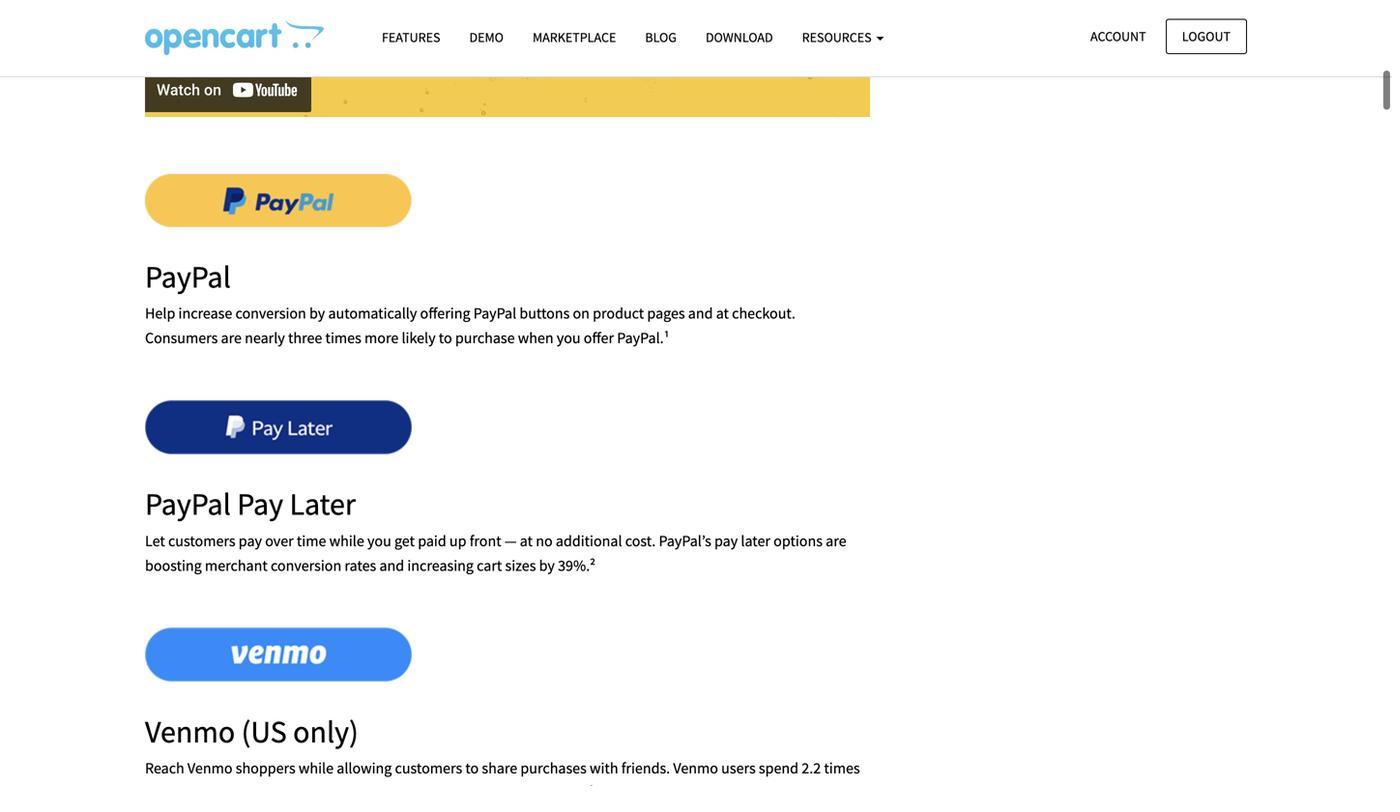 Task type: describe. For each thing, give the bounding box(es) containing it.
consumers
[[145, 328, 218, 348]]

offering
[[420, 304, 470, 323]]

by inside paypal help increase conversion by automatically offering paypal buttons on product pages and at checkout. consumers are nearly three times more likely to purchase when you offer paypal.¹
[[309, 304, 325, 323]]

conversion inside paypal help increase conversion by automatically offering paypal buttons on product pages and at checkout. consumers are nearly three times more likely to purchase when you offer paypal.¹
[[235, 304, 306, 323]]

support
[[1056, 24, 1119, 44]]

on inside paypal help increase conversion by automatically offering paypal buttons on product pages and at checkout. consumers are nearly three times more likely to purchase when you offer paypal.¹
[[573, 304, 590, 323]]

resources
[[802, 29, 875, 46]]

by inside paypal pay later let customers pay over time while you get paid up front — at no additional cost. paypal's pay later options are boosting merchant conversion rates and increasing cart sizes by 39%.²
[[539, 556, 555, 575]]

more inside paypal help increase conversion by automatically offering paypal buttons on product pages and at checkout. consumers are nearly three times more likely to purchase when you offer paypal.¹
[[365, 328, 399, 348]]

1 vertical spatial paypal
[[474, 304, 517, 323]]

merchant
[[205, 556, 268, 575]]

no
[[536, 531, 553, 550]]

times inside venmo (us only) reach venmo shoppers while allowing customers to share purchases with friends. venmo users spend 2.2 times more annually on online purchases compared to other online buyers.³
[[824, 759, 860, 778]]

only)
[[293, 712, 359, 751]]

features
[[382, 29, 440, 46]]

other
[[460, 783, 494, 786]]

nearly
[[245, 328, 285, 348]]

1 online from the left
[[261, 783, 302, 786]]

likely
[[402, 328, 436, 348]]

sizes
[[505, 556, 536, 575]]

paypal pay later let customers pay over time while you get paid up front — at no additional cost. paypal's pay later options are boosting merchant conversion rates and increasing cart sizes by 39%.²
[[145, 485, 847, 575]]

logout
[[1182, 28, 1231, 45]]

venmo up annually
[[188, 759, 233, 778]]

download
[[706, 29, 773, 46]]

1 pay from the left
[[239, 531, 262, 550]]

shoppers
[[236, 759, 296, 778]]

customers inside venmo (us only) reach venmo shoppers while allowing customers to share purchases with friends. venmo users spend 2.2 times more annually on online purchases compared to other online buyers.³
[[395, 759, 462, 778]]

share
[[482, 759, 518, 778]]

additional
[[556, 531, 622, 550]]

spend
[[759, 759, 799, 778]]

let
[[145, 531, 165, 550]]

later
[[290, 485, 356, 523]]

time
[[297, 531, 326, 550]]

paypal's
[[659, 531, 711, 550]]

conversion inside paypal pay later let customers pay over time while you get paid up front — at no additional cost. paypal's pay later options are boosting merchant conversion rates and increasing cart sizes by 39%.²
[[271, 556, 342, 575]]

0 horizontal spatial purchases
[[305, 783, 371, 786]]

cart
[[477, 556, 502, 575]]

venmo up the reach
[[145, 712, 235, 751]]

venmo (us only) reach venmo shoppers while allowing customers to share purchases with friends. venmo users spend 2.2 times more annually on online purchases compared to other online buyers.³
[[145, 712, 860, 786]]

you inside paypal help increase conversion by automatically offering paypal buttons on product pages and at checkout. consumers are nearly three times more likely to purchase when you offer paypal.¹
[[557, 328, 581, 348]]

(us
[[241, 712, 287, 751]]

at inside paypal pay later let customers pay over time while you get paid up front — at no additional cost. paypal's pay later options are boosting merchant conversion rates and increasing cart sizes by 39%.²
[[520, 531, 533, 550]]

are inside paypal help increase conversion by automatically offering paypal buttons on product pages and at checkout. consumers are nearly three times more likely to purchase when you offer paypal.¹
[[221, 328, 242, 348]]

get support link
[[919, 12, 1228, 56]]

three
[[288, 328, 322, 348]]

demo link
[[455, 20, 518, 54]]

customers inside paypal pay later let customers pay over time while you get paid up front — at no additional cost. paypal's pay later options are boosting merchant conversion rates and increasing cart sizes by 39%.²
[[168, 531, 236, 550]]

allowing
[[337, 759, 392, 778]]

2.2
[[802, 759, 821, 778]]

are inside paypal pay later let customers pay over time while you get paid up front — at no additional cost. paypal's pay later options are boosting merchant conversion rates and increasing cart sizes by 39%.²
[[826, 531, 847, 550]]

over
[[265, 531, 294, 550]]

buyers.³
[[541, 783, 594, 786]]

features link
[[367, 20, 455, 54]]

annually
[[182, 783, 238, 786]]

get support
[[1027, 24, 1119, 44]]

get
[[394, 531, 415, 550]]

paypal for later
[[145, 485, 231, 523]]



Task type: vqa. For each thing, say whether or not it's contained in the screenshot.
1st plus square o Image from the bottom of the page
no



Task type: locate. For each thing, give the bounding box(es) containing it.
with
[[590, 759, 618, 778]]

while inside venmo (us only) reach venmo shoppers while allowing customers to share purchases with friends. venmo users spend 2.2 times more annually on online purchases compared to other online buyers.³
[[299, 759, 334, 778]]

pay up merchant on the left bottom of the page
[[239, 531, 262, 550]]

0 horizontal spatial times
[[325, 328, 361, 348]]

conversion up nearly
[[235, 304, 306, 323]]

1 horizontal spatial times
[[824, 759, 860, 778]]

by
[[309, 304, 325, 323], [539, 556, 555, 575]]

at left checkout.
[[716, 304, 729, 323]]

1 horizontal spatial at
[[716, 304, 729, 323]]

0 vertical spatial paypal
[[145, 257, 231, 296]]

1 horizontal spatial you
[[557, 328, 581, 348]]

on up the offer
[[573, 304, 590, 323]]

0 vertical spatial customers
[[168, 531, 236, 550]]

on
[[573, 304, 590, 323], [241, 783, 258, 786]]

front
[[470, 531, 501, 550]]

1 vertical spatial conversion
[[271, 556, 342, 575]]

up
[[450, 531, 467, 550]]

account
[[1091, 28, 1146, 45]]

buttons
[[520, 304, 570, 323]]

help
[[145, 304, 175, 323]]

and down get
[[379, 556, 404, 575]]

0 horizontal spatial at
[[520, 531, 533, 550]]

are
[[221, 328, 242, 348], [826, 531, 847, 550]]

purchase
[[455, 328, 515, 348]]

offer
[[584, 328, 614, 348]]

more down the reach
[[145, 783, 179, 786]]

online down shoppers
[[261, 783, 302, 786]]

0 vertical spatial to
[[439, 328, 452, 348]]

friends.
[[621, 759, 670, 778]]

0 vertical spatial on
[[573, 304, 590, 323]]

purchases down allowing
[[305, 783, 371, 786]]

when
[[518, 328, 554, 348]]

pay
[[237, 485, 283, 523]]

1 vertical spatial at
[[520, 531, 533, 550]]

0 vertical spatial purchases
[[521, 759, 587, 778]]

0 horizontal spatial customers
[[168, 531, 236, 550]]

venmo left users
[[673, 759, 718, 778]]

options
[[774, 531, 823, 550]]

0 vertical spatial conversion
[[235, 304, 306, 323]]

1 horizontal spatial purchases
[[521, 759, 587, 778]]

opencart - paypal checkout integration image
[[145, 20, 324, 55]]

to
[[439, 328, 452, 348], [465, 759, 479, 778], [443, 783, 456, 786]]

0 horizontal spatial by
[[309, 304, 325, 323]]

customers
[[168, 531, 236, 550], [395, 759, 462, 778]]

0 vertical spatial by
[[309, 304, 325, 323]]

0 horizontal spatial are
[[221, 328, 242, 348]]

you left get
[[367, 531, 391, 550]]

0 horizontal spatial pay
[[239, 531, 262, 550]]

paypal up increase
[[145, 257, 231, 296]]

0 horizontal spatial more
[[145, 783, 179, 786]]

pay
[[239, 531, 262, 550], [715, 531, 738, 550]]

to left other
[[443, 783, 456, 786]]

1 horizontal spatial more
[[365, 328, 399, 348]]

1 vertical spatial you
[[367, 531, 391, 550]]

2 vertical spatial to
[[443, 783, 456, 786]]

while
[[329, 531, 364, 550], [299, 759, 334, 778]]

reach
[[145, 759, 184, 778]]

at right —
[[520, 531, 533, 550]]

1 horizontal spatial are
[[826, 531, 847, 550]]

online
[[261, 783, 302, 786], [497, 783, 538, 786]]

while down only)
[[299, 759, 334, 778]]

1 horizontal spatial pay
[[715, 531, 738, 550]]

rates
[[345, 556, 376, 575]]

more inside venmo (us only) reach venmo shoppers while allowing customers to share purchases with friends. venmo users spend 2.2 times more annually on online purchases compared to other online buyers.³
[[145, 783, 179, 786]]

paypal help increase conversion by automatically offering paypal buttons on product pages and at checkout. consumers are nearly three times more likely to purchase when you offer paypal.¹
[[145, 257, 796, 348]]

0 vertical spatial more
[[365, 328, 399, 348]]

are right options
[[826, 531, 847, 550]]

1 vertical spatial to
[[465, 759, 479, 778]]

while inside paypal pay later let customers pay over time while you get paid up front — at no additional cost. paypal's pay later options are boosting merchant conversion rates and increasing cart sizes by 39%.²
[[329, 531, 364, 550]]

blog
[[645, 29, 677, 46]]

to inside paypal help increase conversion by automatically offering paypal buttons on product pages and at checkout. consumers are nearly three times more likely to purchase when you offer paypal.¹
[[439, 328, 452, 348]]

online down "share"
[[497, 783, 538, 786]]

pages
[[647, 304, 685, 323]]

compared
[[374, 783, 440, 786]]

and inside paypal help increase conversion by automatically offering paypal buttons on product pages and at checkout. consumers are nearly three times more likely to purchase when you offer paypal.¹
[[688, 304, 713, 323]]

and right pages at the left top of page
[[688, 304, 713, 323]]

to up other
[[465, 759, 479, 778]]

download link
[[691, 20, 788, 54]]

on down shoppers
[[241, 783, 258, 786]]

1 vertical spatial on
[[241, 783, 258, 786]]

0 vertical spatial you
[[557, 328, 581, 348]]

account link
[[1074, 19, 1163, 54]]

at
[[716, 304, 729, 323], [520, 531, 533, 550]]

increase
[[178, 304, 232, 323]]

automatically
[[328, 304, 417, 323]]

are left nearly
[[221, 328, 242, 348]]

demo
[[469, 29, 504, 46]]

marketplace link
[[518, 20, 631, 54]]

times inside paypal help increase conversion by automatically offering paypal buttons on product pages and at checkout. consumers are nearly three times more likely to purchase when you offer paypal.¹
[[325, 328, 361, 348]]

1 horizontal spatial and
[[688, 304, 713, 323]]

by up the three
[[309, 304, 325, 323]]

while up rates
[[329, 531, 364, 550]]

purchases up buyers.³
[[521, 759, 587, 778]]

0 vertical spatial at
[[716, 304, 729, 323]]

0 horizontal spatial you
[[367, 531, 391, 550]]

resources link
[[788, 20, 899, 54]]

1 vertical spatial by
[[539, 556, 555, 575]]

increasing
[[407, 556, 474, 575]]

paypal for increase
[[145, 257, 231, 296]]

product
[[593, 304, 644, 323]]

—
[[505, 531, 517, 550]]

0 vertical spatial times
[[325, 328, 361, 348]]

boosting
[[145, 556, 202, 575]]

checkout.
[[732, 304, 796, 323]]

blog link
[[631, 20, 691, 54]]

1 vertical spatial while
[[299, 759, 334, 778]]

on inside venmo (us only) reach venmo shoppers while allowing customers to share purchases with friends. venmo users spend 2.2 times more annually on online purchases compared to other online buyers.³
[[241, 783, 258, 786]]

0 vertical spatial are
[[221, 328, 242, 348]]

times
[[325, 328, 361, 348], [824, 759, 860, 778]]

1 vertical spatial and
[[379, 556, 404, 575]]

0 vertical spatial while
[[329, 531, 364, 550]]

1 vertical spatial are
[[826, 531, 847, 550]]

by down no
[[539, 556, 555, 575]]

0 horizontal spatial online
[[261, 783, 302, 786]]

1 vertical spatial more
[[145, 783, 179, 786]]

times right 2.2
[[824, 759, 860, 778]]

1 horizontal spatial customers
[[395, 759, 462, 778]]

you left the offer
[[557, 328, 581, 348]]

0 vertical spatial and
[[688, 304, 713, 323]]

to down offering in the top left of the page
[[439, 328, 452, 348]]

times right the three
[[325, 328, 361, 348]]

venmo
[[145, 712, 235, 751], [188, 759, 233, 778], [673, 759, 718, 778]]

paypal inside paypal pay later let customers pay over time while you get paid up front — at no additional cost. paypal's pay later options are boosting merchant conversion rates and increasing cart sizes by 39%.²
[[145, 485, 231, 523]]

conversion down time
[[271, 556, 342, 575]]

39%.²
[[558, 556, 596, 575]]

0 horizontal spatial and
[[379, 556, 404, 575]]

1 horizontal spatial by
[[539, 556, 555, 575]]

users
[[722, 759, 756, 778]]

1 vertical spatial purchases
[[305, 783, 371, 786]]

and inside paypal pay later let customers pay over time while you get paid up front — at no additional cost. paypal's pay later options are boosting merchant conversion rates and increasing cart sizes by 39%.²
[[379, 556, 404, 575]]

paypal up let
[[145, 485, 231, 523]]

more down automatically
[[365, 328, 399, 348]]

paid
[[418, 531, 446, 550]]

customers up compared
[[395, 759, 462, 778]]

conversion
[[235, 304, 306, 323], [271, 556, 342, 575]]

and
[[688, 304, 713, 323], [379, 556, 404, 575]]

1 vertical spatial customers
[[395, 759, 462, 778]]

paypal
[[145, 257, 231, 296], [474, 304, 517, 323], [145, 485, 231, 523]]

later
[[741, 531, 771, 550]]

paypal up purchase
[[474, 304, 517, 323]]

0 horizontal spatial on
[[241, 783, 258, 786]]

1 horizontal spatial on
[[573, 304, 590, 323]]

at inside paypal help increase conversion by automatically offering paypal buttons on product pages and at checkout. consumers are nearly three times more likely to purchase when you offer paypal.¹
[[716, 304, 729, 323]]

get
[[1027, 24, 1053, 44]]

1 vertical spatial times
[[824, 759, 860, 778]]

paypal.¹
[[617, 328, 670, 348]]

cost.
[[625, 531, 656, 550]]

you
[[557, 328, 581, 348], [367, 531, 391, 550]]

you inside paypal pay later let customers pay over time while you get paid up front — at no additional cost. paypal's pay later options are boosting merchant conversion rates and increasing cart sizes by 39%.²
[[367, 531, 391, 550]]

2 vertical spatial paypal
[[145, 485, 231, 523]]

marketplace
[[533, 29, 616, 46]]

more
[[365, 328, 399, 348], [145, 783, 179, 786]]

logout link
[[1166, 19, 1247, 54]]

2 online from the left
[[497, 783, 538, 786]]

customers up "boosting" at bottom
[[168, 531, 236, 550]]

purchases
[[521, 759, 587, 778], [305, 783, 371, 786]]

2 pay from the left
[[715, 531, 738, 550]]

pay left later
[[715, 531, 738, 550]]

1 horizontal spatial online
[[497, 783, 538, 786]]



